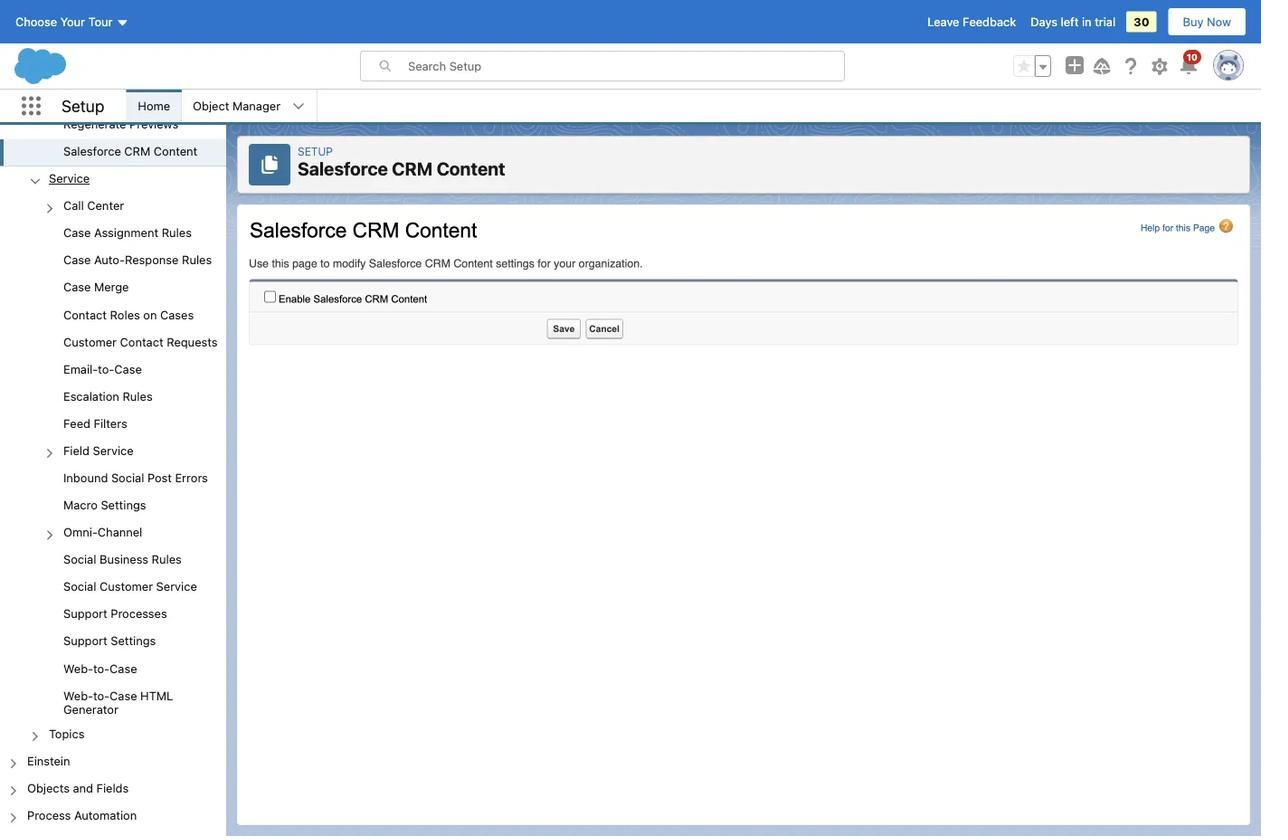 Task type: locate. For each thing, give the bounding box(es) containing it.
1 vertical spatial web-
[[63, 688, 93, 702]]

and
[[73, 781, 93, 794]]

web-
[[63, 661, 93, 675], [63, 688, 93, 702]]

service up the processes
[[156, 580, 197, 593]]

0 vertical spatial contact
[[63, 307, 107, 321]]

0 vertical spatial setup
[[62, 96, 104, 116]]

setup
[[62, 96, 104, 116], [298, 145, 333, 157]]

2 vertical spatial to-
[[93, 688, 110, 702]]

case down customer contact requests link
[[114, 362, 142, 375]]

social inside social customer service link
[[63, 580, 96, 593]]

field
[[63, 443, 90, 457]]

leave feedback
[[928, 15, 1016, 29]]

1 support from the top
[[63, 607, 107, 620]]

salesforce
[[63, 144, 121, 158], [298, 158, 388, 179]]

1 vertical spatial support
[[63, 634, 107, 648]]

setup for setup
[[62, 96, 104, 116]]

choose
[[15, 15, 57, 29]]

1 vertical spatial setup
[[298, 145, 333, 157]]

web-to-case html generator
[[63, 688, 173, 716]]

to- down the support settings link
[[93, 661, 110, 675]]

30
[[1134, 15, 1150, 29]]

0 horizontal spatial crm
[[124, 144, 150, 158]]

group
[[0, 0, 226, 748], [0, 0, 226, 166], [1013, 55, 1051, 77], [0, 193, 226, 721]]

support settings link
[[63, 634, 156, 650]]

social inside inbound social post errors link
[[111, 471, 144, 484]]

1 horizontal spatial crm
[[392, 158, 433, 179]]

regenerate previews link
[[63, 117, 178, 133]]

setup inside setup salesforce crm content
[[298, 145, 333, 157]]

0 vertical spatial settings
[[101, 498, 146, 511]]

case
[[63, 226, 91, 239], [63, 253, 91, 267], [63, 280, 91, 294], [114, 362, 142, 375], [110, 661, 137, 675], [110, 688, 137, 702]]

social business rules
[[63, 552, 182, 566]]

1 horizontal spatial setup
[[298, 145, 333, 157]]

support for support settings
[[63, 634, 107, 648]]

field service link
[[63, 443, 134, 460]]

customer
[[63, 335, 117, 348], [100, 580, 153, 593]]

salesforce down regenerate
[[63, 144, 121, 158]]

settings up channel
[[101, 498, 146, 511]]

topics link
[[49, 726, 85, 743]]

2 vertical spatial social
[[63, 580, 96, 593]]

content
[[154, 144, 197, 158], [437, 158, 505, 179]]

macro settings
[[63, 498, 146, 511]]

0 vertical spatial web-
[[63, 661, 93, 675]]

object manager link
[[182, 90, 291, 122]]

web- down web-to-case link
[[63, 688, 93, 702]]

home link
[[127, 90, 181, 122]]

choose your tour
[[15, 15, 113, 29]]

0 horizontal spatial service
[[49, 171, 90, 185]]

business
[[100, 552, 148, 566]]

inbound social post errors link
[[63, 471, 208, 487]]

content inside setup salesforce crm content
[[437, 158, 505, 179]]

1 vertical spatial settings
[[111, 634, 156, 648]]

contact down case merge link
[[63, 307, 107, 321]]

support for support processes
[[63, 607, 107, 620]]

buy now
[[1183, 15, 1231, 29]]

regenerate previews
[[63, 117, 178, 130]]

0 horizontal spatial setup
[[62, 96, 104, 116]]

case left 'html'
[[110, 688, 137, 702]]

2 horizontal spatial service
[[156, 580, 197, 593]]

Search Setup text field
[[408, 52, 844, 81]]

crm
[[124, 144, 150, 158], [392, 158, 433, 179]]

2 web- from the top
[[63, 688, 93, 702]]

to- inside email-to-case link
[[98, 362, 114, 375]]

0 vertical spatial to-
[[98, 362, 114, 375]]

0 vertical spatial service
[[49, 171, 90, 185]]

requests
[[167, 335, 218, 348]]

1 horizontal spatial content
[[437, 158, 505, 179]]

service up call
[[49, 171, 90, 185]]

salesforce down setup link
[[298, 158, 388, 179]]

customer up email-
[[63, 335, 117, 348]]

case down call
[[63, 226, 91, 239]]

customer down the social business rules link
[[100, 580, 153, 593]]

days left in trial
[[1031, 15, 1116, 29]]

1 vertical spatial customer
[[100, 580, 153, 593]]

social customer service link
[[63, 580, 197, 596]]

case left merge
[[63, 280, 91, 294]]

object manager
[[193, 99, 281, 113]]

case auto-response rules link
[[63, 253, 212, 269]]

rules up filters
[[123, 389, 153, 403]]

web- down the support settings link
[[63, 661, 93, 675]]

process automation
[[27, 808, 137, 822]]

settings down the processes
[[111, 634, 156, 648]]

crm inside setup salesforce crm content
[[392, 158, 433, 179]]

support settings
[[63, 634, 156, 648]]

customer contact requests
[[63, 335, 218, 348]]

contact roles on cases
[[63, 307, 194, 321]]

to- inside web-to-case link
[[93, 661, 110, 675]]

escalation rules link
[[63, 389, 153, 405]]

case auto-response rules
[[63, 253, 212, 267]]

errors
[[175, 471, 208, 484]]

1 vertical spatial service
[[93, 443, 134, 457]]

call center link
[[63, 199, 124, 215]]

objects and fields link
[[27, 781, 129, 797]]

social for business
[[63, 552, 96, 566]]

channel
[[98, 525, 142, 539]]

service down filters
[[93, 443, 134, 457]]

social
[[111, 471, 144, 484], [63, 552, 96, 566], [63, 580, 96, 593]]

1 vertical spatial to-
[[93, 661, 110, 675]]

0 vertical spatial social
[[111, 471, 144, 484]]

2 support from the top
[[63, 634, 107, 648]]

to- up escalation rules
[[98, 362, 114, 375]]

1 vertical spatial contact
[[120, 335, 163, 348]]

feed filters link
[[63, 416, 127, 433]]

0 horizontal spatial salesforce
[[63, 144, 121, 158]]

web- for web-to-case
[[63, 661, 93, 675]]

0 vertical spatial support
[[63, 607, 107, 620]]

1 horizontal spatial salesforce
[[298, 158, 388, 179]]

setup salesforce crm content
[[298, 145, 505, 179]]

salesforce inside setup salesforce crm content
[[298, 158, 388, 179]]

service link
[[49, 171, 90, 188]]

social up support processes
[[63, 580, 96, 593]]

to- down web-to-case link
[[93, 688, 110, 702]]

to- inside web-to-case html generator
[[93, 688, 110, 702]]

processes
[[111, 607, 167, 620]]

field service
[[63, 443, 134, 457]]

in
[[1082, 15, 1092, 29]]

contact down on
[[120, 335, 163, 348]]

0 horizontal spatial content
[[154, 144, 197, 158]]

fields
[[96, 781, 129, 794]]

process automation link
[[27, 808, 137, 824]]

support up web-to-case
[[63, 634, 107, 648]]

social down field service 'tree item'
[[111, 471, 144, 484]]

support processes
[[63, 607, 167, 620]]

service
[[49, 171, 90, 185], [93, 443, 134, 457], [156, 580, 197, 593]]

web- inside web-to-case html generator
[[63, 688, 93, 702]]

merge
[[94, 280, 129, 294]]

2 vertical spatial service
[[156, 580, 197, 593]]

tour
[[88, 15, 113, 29]]

your
[[60, 15, 85, 29]]

salesforce crm content
[[63, 144, 197, 158]]

automation
[[74, 808, 137, 822]]

1 horizontal spatial service
[[93, 443, 134, 457]]

center
[[87, 199, 124, 212]]

html
[[140, 688, 173, 702]]

support up 'support settings'
[[63, 607, 107, 620]]

rules right the business
[[152, 552, 182, 566]]

call
[[63, 199, 84, 212]]

customer contact requests link
[[63, 335, 218, 351]]

feedback
[[963, 15, 1016, 29]]

social down omni-
[[63, 552, 96, 566]]

1 vertical spatial social
[[63, 552, 96, 566]]

contact
[[63, 307, 107, 321], [120, 335, 163, 348]]

1 web- from the top
[[63, 661, 93, 675]]

service inside social customer service link
[[156, 580, 197, 593]]

support
[[63, 607, 107, 620], [63, 634, 107, 648]]



Task type: vqa. For each thing, say whether or not it's contained in the screenshot.
TO- related to Web-to-Case
yes



Task type: describe. For each thing, give the bounding box(es) containing it.
email-to-case
[[63, 362, 142, 375]]

rules right response
[[182, 253, 212, 267]]

cases
[[160, 307, 194, 321]]

macro settings link
[[63, 498, 146, 514]]

escalation rules
[[63, 389, 153, 403]]

crm inside "tree item"
[[124, 144, 150, 158]]

case inside web-to-case html generator
[[110, 688, 137, 702]]

home
[[138, 99, 170, 113]]

setup for setup salesforce crm content
[[298, 145, 333, 157]]

salesforce inside salesforce crm content link
[[63, 144, 121, 158]]

now
[[1207, 15, 1231, 29]]

auto-
[[94, 253, 125, 267]]

social business rules link
[[63, 552, 182, 569]]

service tree item
[[0, 166, 226, 721]]

post
[[147, 471, 172, 484]]

rules up response
[[162, 226, 192, 239]]

salesforce crm content tree item
[[0, 139, 226, 166]]

assignment
[[94, 226, 158, 239]]

filters
[[94, 416, 127, 430]]

to- for web-to-case html generator
[[93, 688, 110, 702]]

to- for email-to-case
[[98, 362, 114, 375]]

case left auto-
[[63, 253, 91, 267]]

setup link
[[298, 145, 333, 157]]

0 vertical spatial customer
[[63, 335, 117, 348]]

salesforce crm content link
[[63, 144, 197, 160]]

inbound social post errors
[[63, 471, 208, 484]]

to- for web-to-case
[[93, 661, 110, 675]]

web- for web-to-case html generator
[[63, 688, 93, 702]]

case assignment rules link
[[63, 226, 192, 242]]

field service tree item
[[0, 438, 226, 465]]

1 horizontal spatial contact
[[120, 335, 163, 348]]

omni-channel link
[[63, 525, 142, 541]]

objects and fields
[[27, 781, 129, 794]]

contact roles on cases link
[[63, 307, 194, 324]]

left
[[1061, 15, 1079, 29]]

on
[[143, 307, 157, 321]]

response
[[125, 253, 179, 267]]

einstein link
[[27, 754, 70, 770]]

email-
[[63, 362, 98, 375]]

object
[[193, 99, 229, 113]]

settings for macro settings
[[101, 498, 146, 511]]

einstein
[[27, 754, 70, 767]]

regenerate
[[63, 117, 126, 130]]

omni-
[[63, 525, 98, 539]]

feed
[[63, 416, 90, 430]]

case merge
[[63, 280, 129, 294]]

inbound
[[63, 471, 108, 484]]

previews
[[129, 117, 178, 130]]

process
[[27, 808, 71, 822]]

social for customer
[[63, 580, 96, 593]]

manager
[[233, 99, 281, 113]]

case down the support settings link
[[110, 661, 137, 675]]

feed filters
[[63, 416, 127, 430]]

10 button
[[1178, 50, 1202, 77]]

topics
[[49, 726, 85, 740]]

call center
[[63, 199, 124, 212]]

macro
[[63, 498, 98, 511]]

case merge link
[[63, 280, 129, 297]]

email-to-case link
[[63, 362, 142, 378]]

roles
[[110, 307, 140, 321]]

trial
[[1095, 15, 1116, 29]]

service inside field service link
[[93, 443, 134, 457]]

choose your tour button
[[14, 7, 130, 36]]

objects
[[27, 781, 70, 794]]

leave
[[928, 15, 960, 29]]

content inside "tree item"
[[154, 144, 197, 158]]

web-to-case html generator link
[[63, 688, 226, 716]]

web-to-case link
[[63, 661, 137, 678]]

escalation
[[63, 389, 119, 403]]

omni-channel
[[63, 525, 142, 539]]

10
[[1187, 52, 1198, 62]]

group containing call center
[[0, 193, 226, 721]]

0 horizontal spatial contact
[[63, 307, 107, 321]]

leave feedback link
[[928, 15, 1016, 29]]

buy
[[1183, 15, 1204, 29]]

settings for support settings
[[111, 634, 156, 648]]

buy now button
[[1168, 7, 1247, 36]]

web-to-case
[[63, 661, 137, 675]]

days
[[1031, 15, 1058, 29]]



